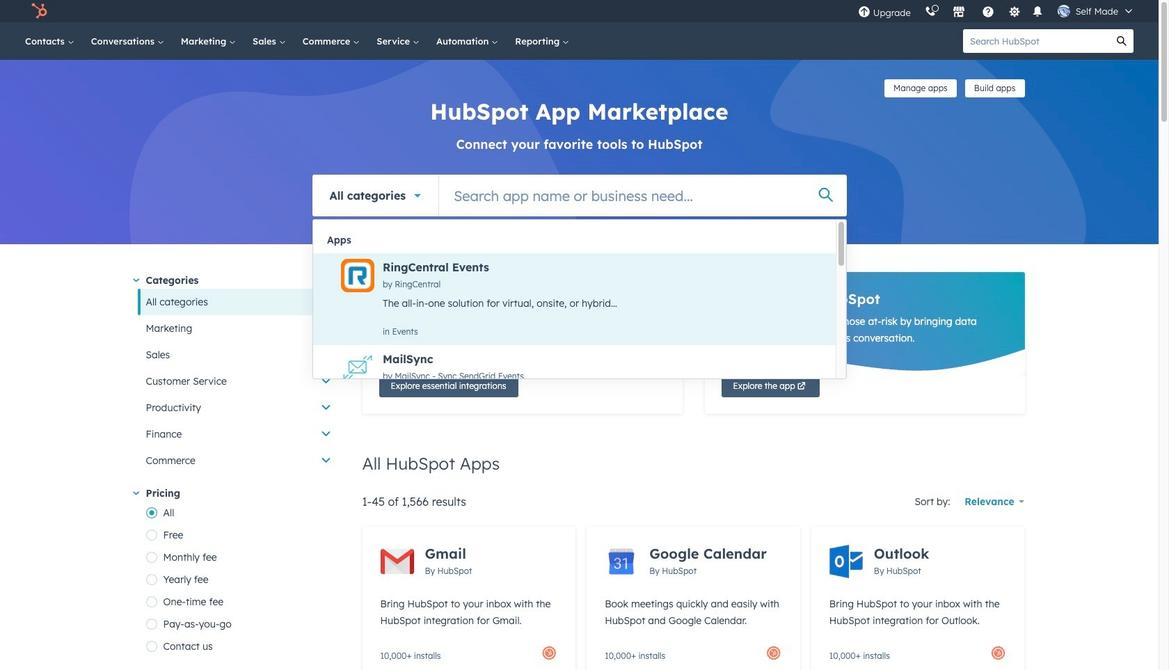Task type: vqa. For each thing, say whether or not it's contained in the screenshot.
the the to the bottom
no



Task type: locate. For each thing, give the bounding box(es) containing it.
caret image
[[133, 279, 139, 282]]

caret image
[[133, 492, 139, 495]]

menu
[[851, 0, 1142, 22]]

Search HubSpot search field
[[963, 29, 1110, 53]]



Task type: describe. For each thing, give the bounding box(es) containing it.
marketplaces image
[[953, 6, 965, 19]]

pricing group
[[146, 502, 340, 658]]

Search app name or business need... search field
[[439, 175, 847, 216]]

ruby anderson image
[[1058, 5, 1070, 17]]



